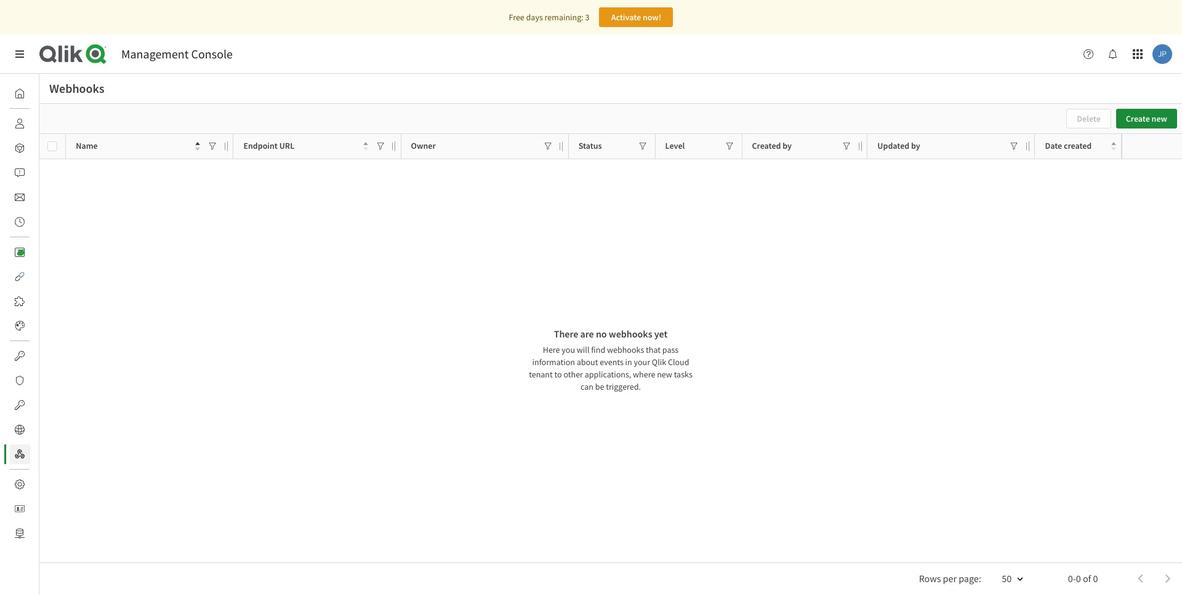 Task type: describe. For each thing, give the bounding box(es) containing it.
that
[[646, 345, 661, 356]]

identity provider image
[[15, 505, 25, 515]]

pass
[[662, 345, 679, 356]]

your
[[634, 357, 650, 368]]

content image
[[15, 247, 25, 257]]

50 button
[[987, 569, 1031, 591]]

users image
[[15, 119, 25, 129]]

of
[[1083, 573, 1091, 585]]

endpoint url button
[[243, 138, 368, 155]]

created by
[[752, 141, 792, 152]]

applications,
[[585, 369, 631, 380]]

spaces
[[39, 143, 65, 154]]

by for updated by
[[911, 141, 920, 152]]

triggered.
[[606, 382, 641, 393]]

console
[[191, 46, 233, 62]]

can
[[581, 382, 593, 393]]

are
[[580, 328, 594, 340]]

james peterson image
[[1152, 44, 1172, 64]]

updated by
[[877, 141, 920, 152]]

events
[[600, 357, 624, 368]]

rows
[[919, 573, 941, 585]]

0-0 of 0
[[1068, 573, 1098, 585]]

home
[[39, 88, 61, 99]]

url
[[279, 141, 294, 152]]

settings image
[[15, 480, 25, 490]]

level
[[665, 141, 685, 152]]

free days remaining: 3
[[509, 12, 589, 23]]

3
[[585, 12, 589, 23]]

free
[[509, 12, 524, 23]]

new inside there are no webhooks yet here you will find webhooks that pass information about events in your qlik cloud tenant to other applications, where new tasks can be triggered.
[[657, 369, 672, 380]]

open sidebar menu image
[[15, 49, 25, 59]]

webhooks
[[49, 81, 104, 96]]

updated
[[877, 141, 909, 152]]

days
[[526, 12, 543, 23]]

per
[[943, 573, 957, 585]]

be
[[595, 382, 604, 393]]

yet
[[654, 328, 668, 340]]

other
[[564, 369, 583, 380]]

cloud
[[668, 357, 689, 368]]

spaces image
[[15, 143, 25, 153]]

name button
[[76, 138, 200, 155]]

endpoint
[[243, 141, 278, 152]]

create new
[[1126, 113, 1167, 124]]

here
[[543, 345, 560, 356]]

page:
[[959, 573, 981, 585]]

1 vertical spatial webhooks
[[607, 345, 644, 356]]

where
[[633, 369, 655, 380]]

2 0 from the left
[[1093, 573, 1098, 585]]

there are no webhooks yet here you will find webhooks that pass information about events in your qlik cloud tenant to other applications, where new tasks can be triggered.
[[529, 328, 692, 393]]

qlik
[[652, 357, 666, 368]]

data gateways image
[[15, 529, 25, 539]]

information
[[532, 357, 575, 368]]

you
[[562, 345, 575, 356]]

home link
[[10, 84, 61, 103]]

to
[[554, 369, 562, 380]]

activate now! link
[[599, 7, 673, 27]]



Task type: locate. For each thing, give the bounding box(es) containing it.
0-
[[1068, 573, 1076, 585]]

rows per page:
[[919, 573, 981, 585]]

0 vertical spatial webhooks
[[609, 328, 652, 340]]

1 by from the left
[[783, 141, 792, 152]]

management console
[[121, 46, 233, 62]]

in
[[625, 357, 632, 368]]

0 vertical spatial new
[[1152, 113, 1167, 124]]

0 horizontal spatial new
[[657, 369, 672, 380]]

home image
[[15, 89, 25, 99]]

tasks
[[674, 369, 692, 380]]

by right 'updated'
[[911, 141, 920, 152]]

tenant
[[529, 369, 553, 380]]

50
[[1002, 573, 1012, 585]]

find
[[591, 345, 605, 356]]

now!
[[643, 12, 661, 23]]

by for created by
[[783, 141, 792, 152]]

management
[[121, 46, 189, 62]]

there
[[554, 328, 578, 340]]

1 horizontal spatial 0
[[1093, 573, 1098, 585]]

status
[[579, 141, 602, 152]]

remaining:
[[545, 12, 583, 23]]

navigation pane element
[[0, 79, 65, 549]]

will
[[577, 345, 589, 356]]

webhooks up that
[[609, 328, 652, 340]]

create new button
[[1116, 109, 1177, 129]]

new
[[1152, 113, 1167, 124], [657, 369, 672, 380]]

date created
[[1045, 141, 1092, 152]]

1 0 from the left
[[1076, 573, 1081, 585]]

owner
[[411, 141, 436, 152]]

endpoint url
[[243, 141, 294, 152]]

0 left of
[[1076, 573, 1081, 585]]

about
[[577, 357, 598, 368]]

new connector image
[[18, 250, 24, 256]]

1 vertical spatial new
[[657, 369, 672, 380]]

new inside button
[[1152, 113, 1167, 124]]

0 horizontal spatial 0
[[1076, 573, 1081, 585]]

new down the qlik
[[657, 369, 672, 380]]

0 right of
[[1093, 573, 1098, 585]]

name
[[76, 141, 98, 152]]

content security policy image
[[15, 376, 25, 386]]

activate
[[611, 12, 641, 23]]

create
[[1126, 113, 1150, 124]]

activate now!
[[611, 12, 661, 23]]

2 by from the left
[[911, 141, 920, 152]]

api keys image
[[15, 352, 25, 361]]

created
[[1064, 141, 1092, 152]]

1 horizontal spatial by
[[911, 141, 920, 152]]

management console element
[[121, 46, 233, 62]]

created
[[752, 141, 781, 152]]

new right create
[[1152, 113, 1167, 124]]

no
[[596, 328, 607, 340]]

date
[[1045, 141, 1062, 152]]

spaces link
[[10, 139, 65, 158]]

by right created
[[783, 141, 792, 152]]

1 horizontal spatial new
[[1152, 113, 1167, 124]]

webhooks up in
[[607, 345, 644, 356]]

0 horizontal spatial by
[[783, 141, 792, 152]]

by
[[783, 141, 792, 152], [911, 141, 920, 152]]

date created button
[[1045, 138, 1116, 155]]

webhooks
[[609, 328, 652, 340], [607, 345, 644, 356]]

0
[[1076, 573, 1081, 585], [1093, 573, 1098, 585]]



Task type: vqa. For each thing, say whether or not it's contained in the screenshot.
left '0'
yes



